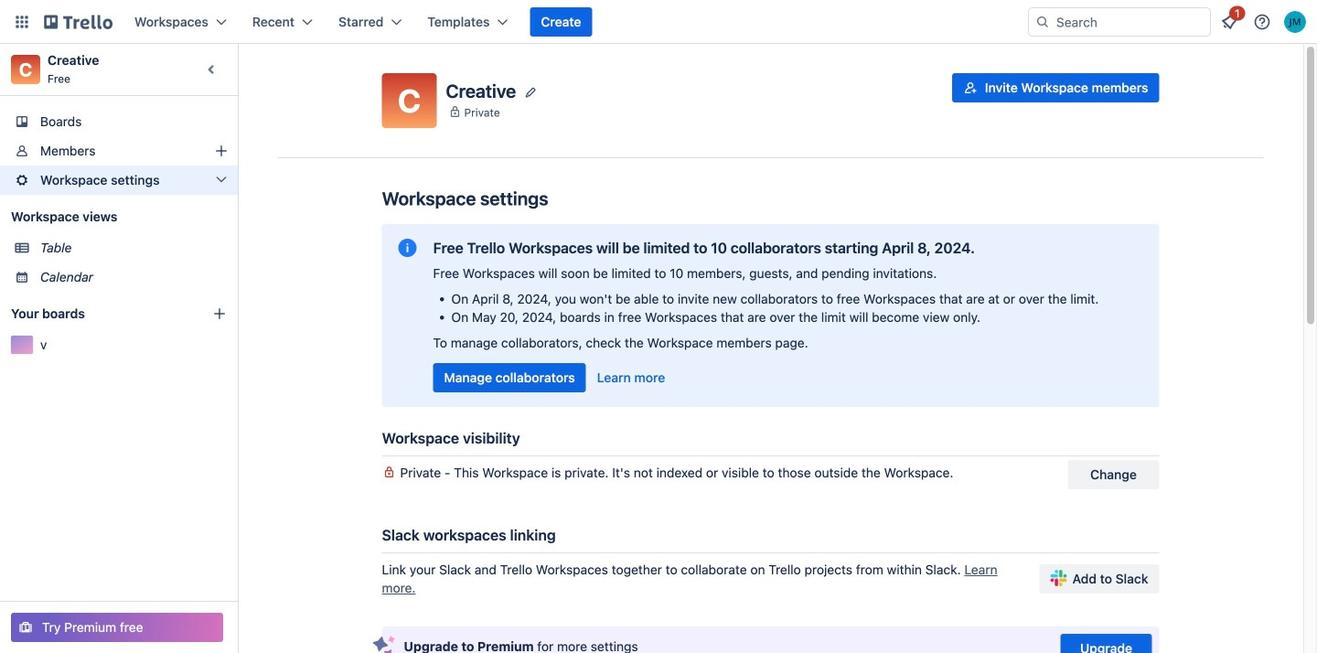 Task type: vqa. For each thing, say whether or not it's contained in the screenshot.
Create from template… icon
no



Task type: locate. For each thing, give the bounding box(es) containing it.
back to home image
[[44, 7, 113, 37]]

jeremy miller (jeremymiller198) image
[[1285, 11, 1307, 33]]

primary element
[[0, 0, 1318, 44]]

workspace navigation collapse icon image
[[199, 57, 225, 82]]

Search field
[[1051, 9, 1211, 35]]

add board image
[[212, 307, 227, 321]]



Task type: describe. For each thing, give the bounding box(es) containing it.
open information menu image
[[1254, 13, 1272, 31]]

1 notification image
[[1219, 11, 1241, 33]]

search image
[[1036, 15, 1051, 29]]

sparkle image
[[373, 636, 396, 653]]

your boards with 1 items element
[[11, 303, 185, 325]]



